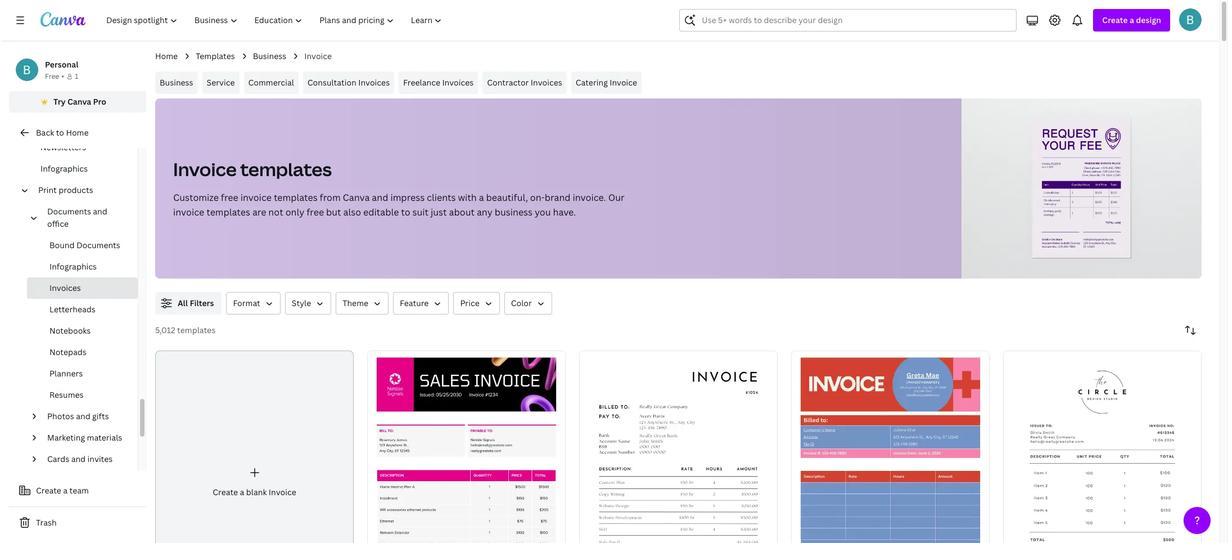 Task type: vqa. For each thing, say whether or not it's contained in the screenshot.
'editable'
yes



Task type: describe. For each thing, give the bounding box(es) containing it.
suit
[[413, 206, 429, 218]]

color
[[511, 298, 532, 308]]

commercial
[[248, 77, 294, 88]]

all
[[178, 298, 188, 308]]

are
[[253, 206, 266, 218]]

invoices for freelance invoices
[[443, 77, 474, 88]]

color button
[[505, 292, 552, 315]]

5,012
[[155, 325, 175, 335]]

invites
[[88, 454, 113, 464]]

canva inside button
[[68, 96, 91, 107]]

a inside 'customize free invoice templates from canva and impress clients with a beautiful, on-brand invoice. our invoice templates are not only free but also editable to suit just about any business you have.'
[[479, 191, 484, 204]]

materials
[[87, 432, 122, 443]]

price button
[[454, 292, 500, 315]]

a for create a team
[[63, 485, 68, 496]]

editable
[[363, 206, 399, 218]]

stickers and packaging button
[[43, 470, 131, 504]]

gifts
[[92, 411, 109, 421]]

consultation
[[308, 77, 357, 88]]

invoice up consultation
[[305, 51, 332, 61]]

cards and invites button
[[43, 448, 131, 470]]

format button
[[226, 292, 281, 315]]

home link
[[155, 50, 178, 62]]

try canva pro button
[[9, 91, 146, 113]]

cards and invites
[[47, 454, 113, 464]]

•
[[61, 71, 64, 81]]

back
[[36, 127, 54, 138]]

contractor
[[487, 77, 529, 88]]

and inside 'customize free invoice templates from canva and impress clients with a beautiful, on-brand invoice. our invoice templates are not only free but also editable to suit just about any business you have.'
[[372, 191, 389, 204]]

top level navigation element
[[99, 9, 452, 32]]

commercial link
[[244, 71, 299, 94]]

notebooks link
[[27, 320, 138, 342]]

free •
[[45, 71, 64, 81]]

planners link
[[27, 363, 138, 384]]

marketing materials
[[47, 432, 122, 443]]

you
[[535, 206, 551, 218]]

service
[[207, 77, 235, 88]]

trash
[[36, 517, 57, 528]]

and for photos and gifts
[[76, 411, 90, 421]]

letterheads link
[[27, 299, 138, 320]]

not
[[269, 206, 283, 218]]

a for create a blank invoice
[[240, 487, 244, 498]]

all filters button
[[155, 292, 222, 315]]

photos
[[47, 411, 74, 421]]

white simple minimalist business invoice image
[[1004, 351, 1203, 543]]

create a blank invoice element
[[155, 351, 354, 543]]

create for create a blank invoice
[[213, 487, 238, 498]]

have.
[[553, 206, 576, 218]]

catering
[[576, 77, 608, 88]]

design
[[1137, 15, 1162, 25]]

create a blank invoice
[[213, 487, 296, 498]]

1 vertical spatial free
[[307, 206, 324, 218]]

invoices for consultation invoices
[[359, 77, 390, 88]]

0 vertical spatial invoice
[[241, 191, 272, 204]]

freelance invoices link
[[399, 71, 478, 94]]

office
[[47, 218, 69, 229]]

create a design button
[[1094, 9, 1171, 32]]

style
[[292, 298, 311, 308]]

business
[[495, 206, 533, 218]]

customize free invoice templates from canva and impress clients with a beautiful, on-brand invoice. our invoice templates are not only free but also editable to suit just about any business you have.
[[173, 191, 625, 218]]

marketing
[[47, 432, 85, 443]]

invoices up the letterheads
[[50, 282, 81, 293]]

templates
[[196, 51, 235, 61]]

our
[[609, 191, 625, 204]]

create a team
[[36, 485, 89, 496]]

packaging
[[47, 487, 85, 498]]

service link
[[202, 71, 239, 94]]

notepads
[[50, 347, 87, 357]]

bound documents link
[[27, 235, 138, 256]]

stickers and packaging
[[47, 475, 94, 498]]

newsletters
[[41, 142, 86, 152]]

create for create a team
[[36, 485, 61, 496]]

0 horizontal spatial free
[[221, 191, 238, 204]]

photos and gifts
[[47, 411, 109, 421]]

back to home link
[[9, 122, 146, 144]]

personal
[[45, 59, 78, 70]]

on-
[[531, 191, 545, 204]]

create for create a design
[[1103, 15, 1129, 25]]

invoice up the customize
[[173, 157, 237, 181]]

products
[[59, 185, 93, 195]]

to inside "back to home" 'link'
[[56, 127, 64, 138]]

bound documents
[[50, 240, 120, 250]]

just
[[431, 206, 447, 218]]

resumes link
[[27, 384, 138, 406]]

documents inside bound documents link
[[77, 240, 120, 250]]

theme
[[343, 298, 369, 308]]

format
[[233, 298, 260, 308]]

notebooks
[[50, 325, 91, 336]]

about
[[449, 206, 475, 218]]

try
[[53, 96, 66, 107]]

create a team button
[[9, 479, 146, 502]]

try canva pro
[[53, 96, 106, 107]]

feature
[[400, 298, 429, 308]]



Task type: locate. For each thing, give the bounding box(es) containing it.
marketing materials button
[[43, 427, 131, 448]]

1 vertical spatial infographics
[[50, 261, 97, 272]]

brand
[[545, 191, 571, 204]]

invoice up are
[[241, 191, 272, 204]]

0 horizontal spatial canva
[[68, 96, 91, 107]]

home left templates
[[155, 51, 178, 61]]

1 vertical spatial canva
[[343, 191, 370, 204]]

documents up the office
[[47, 206, 91, 217]]

Sort by button
[[1180, 319, 1203, 342]]

contractor invoices link
[[483, 71, 567, 94]]

and for documents and office
[[93, 206, 107, 217]]

price
[[461, 298, 480, 308]]

and left gifts
[[76, 411, 90, 421]]

customize
[[173, 191, 219, 204]]

canva
[[68, 96, 91, 107], [343, 191, 370, 204]]

a for create a design
[[1131, 15, 1135, 25]]

planners
[[50, 368, 83, 379]]

1 vertical spatial business link
[[155, 71, 198, 94]]

infographics link
[[18, 158, 138, 180], [27, 256, 138, 277]]

business down home link
[[160, 77, 193, 88]]

create inside create a team button
[[36, 485, 61, 496]]

canva right try
[[68, 96, 91, 107]]

invoice right blank at bottom
[[269, 487, 296, 498]]

1 horizontal spatial business link
[[253, 50, 287, 62]]

to
[[56, 127, 64, 138], [401, 206, 411, 218]]

free
[[221, 191, 238, 204], [307, 206, 324, 218]]

invoices inside contractor invoices link
[[531, 77, 563, 88]]

a inside dropdown button
[[1131, 15, 1135, 25]]

invoices right 'freelance'
[[443, 77, 474, 88]]

infographics
[[41, 163, 88, 174], [50, 261, 97, 272]]

1 vertical spatial infographics link
[[27, 256, 138, 277]]

1 horizontal spatial to
[[401, 206, 411, 218]]

free right the customize
[[221, 191, 238, 204]]

1 horizontal spatial create
[[213, 487, 238, 498]]

canva inside 'customize free invoice templates from canva and impress clients with a beautiful, on-brand invoice. our invoice templates are not only free but also editable to suit just about any business you have.'
[[343, 191, 370, 204]]

templates link
[[196, 50, 235, 62]]

home
[[155, 51, 178, 61], [66, 127, 89, 138]]

sales invoice professional doc in black pink purple tactile 3d style image
[[367, 350, 566, 543]]

0 horizontal spatial invoice
[[173, 206, 204, 218]]

to up the newsletters
[[56, 127, 64, 138]]

brad klo image
[[1180, 8, 1203, 31]]

invoice.
[[573, 191, 606, 204]]

and inside stickers and packaging
[[79, 475, 94, 486]]

invoice templates
[[173, 157, 332, 181]]

1 vertical spatial to
[[401, 206, 411, 218]]

templates
[[240, 157, 332, 181], [274, 191, 318, 204], [207, 206, 250, 218], [177, 325, 216, 335]]

business link
[[253, 50, 287, 62], [155, 71, 198, 94]]

1 vertical spatial invoice
[[173, 206, 204, 218]]

to down "impress"
[[401, 206, 411, 218]]

invoice templates image
[[962, 98, 1203, 279], [1033, 118, 1132, 258]]

print products link
[[34, 180, 131, 201]]

notepads link
[[27, 342, 138, 363]]

invoices inside consultation invoices link
[[359, 77, 390, 88]]

0 vertical spatial infographics
[[41, 163, 88, 174]]

feature button
[[393, 292, 449, 315]]

invoice right catering
[[610, 77, 638, 88]]

and down print products link
[[93, 206, 107, 217]]

a inside button
[[63, 485, 68, 496]]

0 vertical spatial infographics link
[[18, 158, 138, 180]]

resumes
[[50, 389, 84, 400]]

business link up commercial
[[253, 50, 287, 62]]

0 vertical spatial home
[[155, 51, 178, 61]]

infographics link for bound documents
[[27, 256, 138, 277]]

1 horizontal spatial free
[[307, 206, 324, 218]]

invoices for contractor invoices
[[531, 77, 563, 88]]

create a design
[[1103, 15, 1162, 25]]

trash link
[[9, 512, 146, 534]]

0 vertical spatial business link
[[253, 50, 287, 62]]

contractor invoices
[[487, 77, 563, 88]]

infographics for newsletters
[[41, 163, 88, 174]]

infographics link up products
[[18, 158, 138, 180]]

infographics link for newsletters
[[18, 158, 138, 180]]

and for stickers and packaging
[[79, 475, 94, 486]]

back to home
[[36, 127, 89, 138]]

team
[[70, 485, 89, 496]]

filters
[[190, 298, 214, 308]]

0 horizontal spatial home
[[66, 127, 89, 138]]

documents down 'documents and office' button
[[77, 240, 120, 250]]

1 vertical spatial home
[[66, 127, 89, 138]]

0 vertical spatial business
[[253, 51, 287, 61]]

0 vertical spatial free
[[221, 191, 238, 204]]

clients
[[427, 191, 456, 204]]

infographics down the newsletters
[[41, 163, 88, 174]]

1 horizontal spatial invoice
[[241, 191, 272, 204]]

0 horizontal spatial create
[[36, 485, 61, 496]]

2 horizontal spatial create
[[1103, 15, 1129, 25]]

5,012 templates
[[155, 325, 216, 335]]

invoice down the customize
[[173, 206, 204, 218]]

stickers
[[47, 475, 77, 486]]

1 horizontal spatial home
[[155, 51, 178, 61]]

0 vertical spatial canva
[[68, 96, 91, 107]]

catering invoice link
[[572, 71, 642, 94]]

Search search field
[[702, 10, 1010, 31]]

1 horizontal spatial canva
[[343, 191, 370, 204]]

0 horizontal spatial business
[[160, 77, 193, 88]]

None search field
[[680, 9, 1018, 32]]

0 vertical spatial documents
[[47, 206, 91, 217]]

invoices right consultation
[[359, 77, 390, 88]]

print products
[[38, 185, 93, 195]]

infographics down bound documents link
[[50, 261, 97, 272]]

create inside create a blank invoice element
[[213, 487, 238, 498]]

canva up also
[[343, 191, 370, 204]]

bound
[[50, 240, 75, 250]]

invoices right contractor
[[531, 77, 563, 88]]

1
[[75, 71, 78, 81]]

documents inside documents and office
[[47, 206, 91, 217]]

blank
[[246, 487, 267, 498]]

freelance
[[404, 77, 441, 88]]

beautiful,
[[486, 191, 528, 204]]

with
[[458, 191, 477, 204]]

free
[[45, 71, 59, 81]]

any
[[477, 206, 493, 218]]

to inside 'customize free invoice templates from canva and impress clients with a beautiful, on-brand invoice. our invoice templates are not only free but also editable to suit just about any business you have.'
[[401, 206, 411, 218]]

newsletters link
[[18, 137, 138, 158]]

red & blue modern professional health consulting invoice doc image
[[792, 350, 990, 543]]

print
[[38, 185, 57, 195]]

and inside documents and office
[[93, 206, 107, 217]]

1 horizontal spatial business
[[253, 51, 287, 61]]

documents
[[47, 206, 91, 217], [77, 240, 120, 250]]

business link down home link
[[155, 71, 198, 94]]

business up commercial
[[253, 51, 287, 61]]

create a blank invoice link
[[155, 351, 354, 543]]

1 vertical spatial documents
[[77, 240, 120, 250]]

cards
[[47, 454, 69, 464]]

theme button
[[336, 292, 389, 315]]

infographics link down bound documents
[[27, 256, 138, 277]]

and down cards and invites button
[[79, 475, 94, 486]]

black white minimalist simple creative freelancer invoice image
[[580, 351, 778, 543]]

free left "but"
[[307, 206, 324, 218]]

freelance invoices
[[404, 77, 474, 88]]

and for cards and invites
[[71, 454, 86, 464]]

only
[[286, 206, 305, 218]]

0 horizontal spatial to
[[56, 127, 64, 138]]

invoice
[[241, 191, 272, 204], [173, 206, 204, 218]]

and up editable
[[372, 191, 389, 204]]

0 horizontal spatial business link
[[155, 71, 198, 94]]

also
[[344, 206, 361, 218]]

and right cards
[[71, 454, 86, 464]]

home inside 'link'
[[66, 127, 89, 138]]

infographics for bound documents
[[50, 261, 97, 272]]

home up the newsletters
[[66, 127, 89, 138]]

letterheads
[[50, 304, 96, 315]]

invoice
[[305, 51, 332, 61], [610, 77, 638, 88], [173, 157, 237, 181], [269, 487, 296, 498]]

0 vertical spatial to
[[56, 127, 64, 138]]

create inside create a design dropdown button
[[1103, 15, 1129, 25]]

1 vertical spatial business
[[160, 77, 193, 88]]

but
[[326, 206, 341, 218]]

documents and office
[[47, 206, 107, 229]]

style button
[[285, 292, 332, 315]]

impress
[[391, 191, 425, 204]]

pro
[[93, 96, 106, 107]]

invoices inside freelance invoices link
[[443, 77, 474, 88]]



